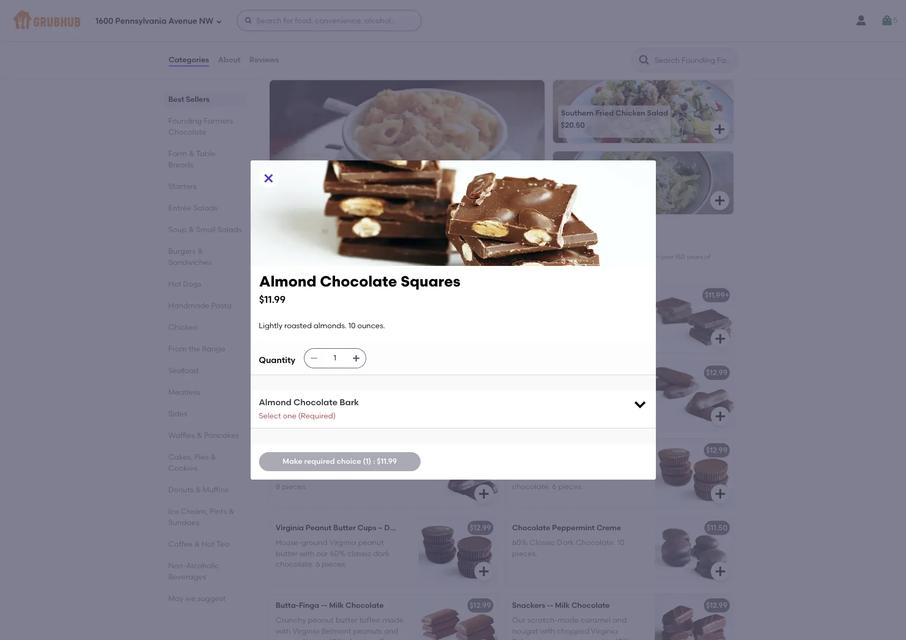 Task type: describe. For each thing, give the bounding box(es) containing it.
pieces. inside 60% classic dark chocolate. 10 pieces.
[[512, 549, 537, 558]]

pieces. inside house-ground virginia peanut butter with our 40% classic milk chocolate. 6 pieces.
[[558, 482, 583, 491]]

artificial
[[547, 263, 572, 270]]

nothing but chocolate squares image
[[418, 362, 497, 430]]

& inside decadent shortbread & caramel with our 60% classic dark chocolate. 8 pieces.
[[355, 461, 360, 470]]

most
[[267, 62, 285, 71]]

burgers & sandwiches
[[168, 247, 211, 267]]

meatless tab
[[168, 387, 242, 398]]

60% inside house-ground virginia peanut butter with our 60% classic dark chocolate. 6 pieces.
[[330, 549, 346, 558]]

ounces. for simple & decadent. 10 ounces.
[[357, 383, 385, 392]]

in inside crunchy peanut butter toffee made with virginia belmont peanuts and covered in our  40% classic mi
[[307, 638, 313, 640]]

waffles & pancakes
[[168, 431, 239, 440]]

salads inside tab
[[217, 225, 241, 234]]

hot inside tab
[[201, 540, 214, 549]]

small
[[196, 225, 215, 234]]

svg image inside 5 button
[[881, 14, 893, 27]]

seafood tab
[[168, 365, 242, 376]]

soup
[[168, 225, 186, 234]]

our inside house-ground virginia peanut butter with our 40% classic milk chocolate. 6 pieces.
[[553, 472, 565, 481]]

ice cream, pints & sundaes tab
[[168, 506, 242, 528]]

almond chocolate squares button
[[269, 284, 497, 353]]

nothing but chocolate squares
[[276, 368, 390, 377]]

suggest
[[197, 594, 225, 603]]

chocolate peppermint creme image
[[655, 517, 734, 585]]

pieces. inside house-ground virginia peanut butter with our 60% classic dark chocolate. 6 pieces.
[[322, 560, 347, 569]]

seafood
[[168, 366, 198, 375]]

categories
[[169, 55, 209, 64]]

sides
[[168, 410, 187, 418]]

with inside house-ground virginia peanut butter with our 60% classic dark chocolate. 6 pieces.
[[300, 549, 315, 558]]

60% inside decadent shortbread & caramel with our 60% classic dark chocolate. 8 pieces.
[[306, 472, 322, 481]]

:
[[373, 457, 375, 466]]

virginia peanut butter cups – milk chocolate
[[512, 446, 675, 455]]

house-
[[292, 253, 313, 261]]

caramel cookie bar -- milk chocolate image
[[655, 362, 734, 430]]

chopped
[[557, 627, 589, 636]]

peanut for 40%
[[542, 446, 568, 455]]

pies
[[194, 453, 209, 462]]

+ for nothing but chocolate squares image
[[488, 368, 493, 377]]

5
[[893, 16, 898, 25]]

our inside crunchy peanut butter toffee made with virginia belmont peanuts and covered in our  40% classic mi
[[315, 638, 326, 640]]

pieces. inside decadent shortbread & caramel with our 60% classic dark chocolate. 8 pieces.
[[282, 482, 307, 491]]

chocolate. inside house-ground virginia peanut butter with our 40% classic milk chocolate. 6 pieces.
[[512, 482, 550, 491]]

may we suggest
[[168, 594, 225, 603]]

chocolate inside the 'almond chocolate bark select one (required)'
[[294, 397, 338, 408]]

our inside decadent shortbread & caramel with our 60% classic dark chocolate. 8 pieces.
[[293, 472, 304, 481]]

caesar salad $13.50
[[561, 180, 611, 201]]

best for best sellers
[[168, 95, 184, 104]]

& inside decadent shortbread & caramel with our 40% classic milk chocolate. 8 pieces.
[[591, 383, 597, 392]]

$12.99 for virginia peanut butter cups – dark chocolate
[[470, 524, 491, 533]]

& inside farm & table breads
[[189, 149, 194, 158]]

salad inside caesar salad $13.50
[[589, 180, 611, 189]]

& inside coffee & hot tea tab
[[194, 540, 200, 549]]

dark inside house-ground virginia peanut butter with our 60% classic dark chocolate. 6 pieces.
[[373, 549, 390, 558]]

cookie for 60%
[[309, 446, 335, 455]]

coffee & hot tea
[[168, 540, 229, 549]]

virginia inside house-ground virginia peanut butter with our 40% classic milk chocolate. 6 pieces.
[[566, 461, 593, 470]]

house-ground virginia peanut butter with our 60% classic dark chocolate. 6 pieces.
[[276, 539, 390, 569]]

classic inside house-ground virginia peanut butter with our 60% classic dark chocolate. 6 pieces.
[[347, 549, 372, 558]]

covered inside crunchy peanut butter toffee made with virginia belmont peanuts and covered in our  40% classic mi
[[276, 638, 305, 640]]

the inside founding farmers chocolate artisan, house-crafted chocolate made with the american chocolatier legend - guittard (tm) - family-owned and operated with over 150 years of expertise and honorable sourcing. perfect melt, smooth & luscious, never waxy, no fillers, no artificial ingredients.
[[404, 253, 415, 261]]

caramel for milk
[[599, 383, 629, 392]]

chocolate. inside decadent shortbread & caramel with our 40% classic milk chocolate. 8 pieces.
[[602, 394, 640, 403]]

founding for founding farmers chocolate
[[168, 117, 202, 126]]

snackers
[[512, 601, 545, 610]]

founding for founding farmers chocolate artisan, house-crafted chocolate made with the american chocolatier legend - guittard (tm) - family-owned and operated with over 150 years of expertise and honorable sourcing. perfect melt, smooth & luscious, never waxy, no fillers, no artificial ingredients.
[[267, 239, 319, 252]]

peanuts inside our scratch-made caramel and nougat with chopped virginia belmont peanuts covered in 4
[[544, 638, 573, 640]]

$11.99 inside seven cheese macaroni $11.99
[[277, 192, 297, 201]]

our
[[512, 616, 526, 625]]

may we suggest tab
[[168, 593, 242, 604]]

1 no from the left
[[509, 263, 517, 270]]

creme
[[597, 524, 621, 533]]

chocolate inside button
[[306, 291, 344, 300]]

40% inside house-ground virginia peanut butter with our 40% classic milk chocolate. 6 pieces.
[[566, 472, 582, 481]]

perfect
[[373, 263, 395, 270]]

dark inside 60% classic dark chocolate. 10 pieces.
[[557, 539, 574, 547]]

virginia peanut butter cups – milk chocolate image
[[655, 439, 734, 508]]

coffee
[[168, 540, 192, 549]]

caramel cookie bar -- milk chocolate
[[512, 368, 650, 377]]

& inside founding farmers chocolate artisan, house-crafted chocolate made with the american chocolatier legend - guittard (tm) - family-owned and operated with over 150 years of expertise and honorable sourcing. perfect melt, smooth & luscious, never waxy, no fillers, no artificial ingredients.
[[438, 263, 443, 270]]

luscious,
[[445, 263, 471, 270]]

roasted
[[284, 321, 312, 330]]

starters
[[168, 182, 196, 191]]

covered inside our scratch-made caramel and nougat with chopped virginia belmont peanuts covered in 4
[[575, 638, 604, 640]]

salads inside tab
[[193, 204, 217, 213]]

meatless
[[168, 388, 200, 397]]

expertise
[[267, 263, 295, 270]]

virginia inside crunchy peanut butter toffee made with virginia belmont peanuts and covered in our  40% classic mi
[[292, 627, 320, 636]]

classic
[[530, 539, 555, 547]]

$11.99 + for french crunch chocolate squares image
[[705, 291, 729, 300]]

butter for house-ground virginia peanut butter with our 40% classic milk chocolate. 6 pieces.
[[512, 472, 534, 481]]

fillers,
[[519, 263, 536, 270]]

made inside our scratch-made caramel and nougat with chopped virginia belmont peanuts covered in 4
[[558, 616, 579, 625]]

milk inside decadent shortbread & caramel with our 40% classic milk chocolate. 8 pieces.
[[586, 394, 600, 403]]

sellers for best sellers
[[186, 95, 209, 104]]

hot inside tab
[[168, 280, 181, 289]]

squares for almond chocolate squares
[[346, 291, 376, 300]]

seven
[[277, 180, 299, 189]]

classic inside crunchy peanut butter toffee made with virginia belmont peanuts and covered in our  40% classic mi
[[346, 638, 370, 640]]

house-ground virginia peanut butter with our 40% classic milk chocolate. 6 pieces.
[[512, 461, 624, 491]]

one
[[283, 411, 296, 420]]

snackers -- milk chocolate
[[512, 601, 610, 610]]

farm & table breads
[[168, 149, 215, 169]]

peanut for 60%
[[306, 524, 332, 533]]

chocolate inside founding farmers chocolate artisan, house-crafted chocolate made with the american chocolatier legend - guittard (tm) - family-owned and operated with over 150 years of expertise and honorable sourcing. perfect melt, smooth & luscious, never waxy, no fillers, no artificial ingredients.
[[370, 239, 428, 252]]

dark for –
[[384, 524, 402, 533]]

non-
[[168, 562, 186, 570]]

Input item quantity number field
[[323, 349, 347, 368]]

ground for 60%
[[302, 539, 327, 547]]

main navigation navigation
[[0, 0, 906, 41]]

founding farmers chocolate tab
[[168, 116, 242, 138]]

ordered
[[286, 62, 315, 71]]

founding farmers chocolate
[[168, 117, 233, 137]]

chocolatier
[[448, 253, 483, 261]]

decadent for 60%
[[276, 461, 311, 470]]

finga
[[299, 601, 319, 610]]

peanut inside crunchy peanut butter toffee made with virginia belmont peanuts and covered in our  40% classic mi
[[308, 616, 334, 625]]

dark inside decadent shortbread & caramel with our 60% classic dark chocolate. 8 pieces.
[[349, 472, 366, 481]]

(tm)
[[539, 253, 553, 261]]

classic inside decadent shortbread & caramel with our 60% classic dark chocolate. 8 pieces.
[[324, 472, 348, 481]]

waxy,
[[491, 263, 508, 270]]

and inside crunchy peanut butter toffee made with virginia belmont peanuts and covered in our  40% classic mi
[[384, 627, 398, 636]]

our scratch-made caramel and nougat with chopped virginia belmont peanuts covered in 4
[[512, 616, 630, 640]]

40% inside crunchy peanut butter toffee made with virginia belmont peanuts and covered in our  40% classic mi
[[328, 638, 344, 640]]

almonds.
[[314, 321, 347, 330]]

may
[[168, 594, 183, 603]]

– for milk
[[615, 446, 619, 455]]

& inside ice cream, pints & sundaes
[[228, 507, 234, 516]]

artisan,
[[267, 253, 291, 261]]

never
[[472, 263, 489, 270]]

caramel for caramel cookie bar -- dark chocolate
[[276, 446, 308, 455]]

decadent shortbread & caramel with our 60% classic dark chocolate. 8 pieces.
[[276, 461, 406, 491]]

bark
[[340, 397, 359, 408]]

cookies
[[168, 464, 197, 473]]

sandwiches
[[168, 258, 211, 267]]

cheese
[[301, 180, 328, 189]]

waffles & pancakes tab
[[168, 430, 242, 441]]

– for dark
[[378, 524, 383, 533]]

ice
[[168, 507, 179, 516]]

belmont inside our scratch-made caramel and nougat with chopped virginia belmont peanuts covered in 4
[[512, 638, 542, 640]]

founding farmers chocolate artisan, house-crafted chocolate made with the american chocolatier legend - guittard (tm) - family-owned and operated with over 150 years of expertise and honorable sourcing. perfect melt, smooth & luscious, never waxy, no fillers, no artificial ingredients.
[[267, 239, 711, 270]]

virginia up house-ground virginia peanut butter with our 60% classic dark chocolate. 6 pieces.
[[276, 524, 304, 533]]

classic inside decadent shortbread & caramel with our 40% classic milk chocolate. 8 pieces.
[[560, 394, 584, 403]]

southern
[[561, 109, 594, 118]]

donuts & muffins tab
[[168, 484, 242, 496]]

10 for almonds.
[[348, 321, 356, 330]]

crunchy peanut butter toffee made with virginia belmont peanuts and covered in our  40% classic mi
[[276, 616, 404, 640]]

burgers & sandwiches tab
[[168, 246, 242, 268]]

from
[[168, 345, 186, 354]]

southern fried chicken salad $20.50
[[561, 109, 668, 130]]

chicken inside southern fried chicken salad $20.50
[[616, 109, 645, 118]]

made inside crunchy peanut butter toffee made with virginia belmont peanuts and covered in our  40% classic mi
[[382, 616, 404, 625]]

but
[[307, 368, 319, 377]]

$11.50
[[707, 524, 727, 533]]

(required)
[[298, 411, 336, 420]]

pieces. inside decadent shortbread & caramel with our 40% classic milk chocolate. 8 pieces.
[[518, 405, 544, 414]]

almond inside button
[[276, 291, 304, 300]]

chocolate inside almond chocolate squares $11.99
[[320, 272, 397, 290]]

american
[[416, 253, 446, 261]]

handmade
[[168, 301, 209, 310]]

virginia up house-ground virginia peanut butter with our 40% classic milk chocolate. 6 pieces.
[[512, 446, 540, 455]]

we
[[185, 594, 195, 603]]

chocolate. inside house-ground virginia peanut butter with our 60% classic dark chocolate. 6 pieces.
[[276, 560, 314, 569]]

butter inside crunchy peanut butter toffee made with virginia belmont peanuts and covered in our  40% classic mi
[[336, 616, 358, 625]]

with inside decadent shortbread & caramel with our 40% classic milk chocolate. 8 pieces.
[[512, 394, 527, 403]]

best sellers
[[168, 95, 209, 104]]

with inside house-ground virginia peanut butter with our 40% classic milk chocolate. 6 pieces.
[[536, 472, 551, 481]]

& inside donuts & muffins tab
[[195, 486, 201, 494]]

required
[[304, 457, 335, 466]]

honorable
[[311, 263, 342, 270]]

alcoholic
[[186, 562, 219, 570]]

categories button
[[168, 41, 210, 79]]

dogs
[[183, 280, 201, 289]]

almond chocolate bark select one (required)
[[259, 397, 359, 420]]

in inside our scratch-made caramel and nougat with chopped virginia belmont peanuts covered in 4
[[606, 638, 612, 640]]

$11.99 inside almond chocolate squares $11.99
[[259, 293, 285, 305]]

with inside decadent shortbread & caramel with our 60% classic dark chocolate. 8 pieces.
[[276, 472, 291, 481]]

donuts & muffins
[[168, 486, 228, 494]]

2 vertical spatial squares
[[361, 368, 390, 377]]

ingredients.
[[573, 263, 609, 270]]

non-alcoholic beverages tab
[[168, 560, 242, 583]]



Task type: locate. For each thing, give the bounding box(es) containing it.
0 horizontal spatial cups
[[358, 524, 376, 533]]

0 horizontal spatial chicken
[[168, 323, 197, 332]]

search icon image
[[638, 54, 650, 66]]

0 horizontal spatial shortbread
[[313, 461, 353, 470]]

hot
[[168, 280, 181, 289], [201, 540, 214, 549]]

almond inside almond chocolate squares $11.99
[[259, 272, 316, 290]]

1 vertical spatial 40%
[[566, 472, 582, 481]]

cookie for 40%
[[546, 368, 572, 377]]

2 vertical spatial 40%
[[328, 638, 344, 640]]

1 vertical spatial peanut
[[306, 524, 332, 533]]

farmers for founding farmers chocolate artisan, house-crafted chocolate made with the american chocolatier legend - guittard (tm) - family-owned and operated with over 150 years of expertise and honorable sourcing. perfect melt, smooth & luscious, never waxy, no fillers, no artificial ingredients.
[[322, 239, 367, 252]]

dark down the virginia peanut butter cups – dark chocolate
[[373, 549, 390, 558]]

bar up decadent shortbread & caramel with our 40% classic milk chocolate. 8 pieces.
[[573, 368, 586, 377]]

caramel inside decadent shortbread & caramel with our 40% classic milk chocolate. 8 pieces.
[[599, 383, 629, 392]]

0 horizontal spatial butter
[[333, 524, 356, 533]]

classic inside house-ground virginia peanut butter with our 40% classic milk chocolate. 6 pieces.
[[584, 472, 608, 481]]

1 horizontal spatial +
[[725, 291, 729, 300]]

cookie up required
[[309, 446, 335, 455]]

soup & small salads
[[168, 225, 241, 234]]

operated
[[616, 253, 644, 261]]

virginia inside our scratch-made caramel and nougat with chopped virginia belmont peanuts covered in 4
[[591, 627, 618, 636]]

1 horizontal spatial 40%
[[543, 394, 558, 403]]

10 inside 60% classic dark chocolate. 10 pieces.
[[617, 539, 624, 547]]

1 vertical spatial –
[[378, 524, 383, 533]]

chocolate inside founding farmers chocolate
[[168, 128, 206, 137]]

nw
[[199, 16, 214, 26]]

salads up soup & small salads tab
[[193, 204, 217, 213]]

belmont
[[321, 627, 351, 636], [512, 638, 542, 640]]

simple & decadent. 10 ounces.
[[276, 383, 385, 392]]

squares down sourcing. on the left
[[346, 291, 376, 300]]

farmers inside founding farmers chocolate artisan, house-crafted chocolate made with the american chocolatier legend - guittard (tm) - family-owned and operated with over 150 years of expertise and honorable sourcing. perfect melt, smooth & luscious, never waxy, no fillers, no artificial ingredients.
[[322, 239, 367, 252]]

caramel
[[599, 383, 629, 392], [362, 461, 392, 470], [581, 616, 611, 625]]

snackers -- milk chocolate image
[[655, 594, 734, 640]]

-
[[507, 253, 510, 261], [554, 253, 557, 261], [588, 368, 591, 377], [591, 368, 594, 377], [351, 446, 354, 455], [354, 446, 358, 455], [321, 601, 324, 610], [324, 601, 327, 610], [547, 601, 550, 610], [550, 601, 553, 610]]

1 in from the left
[[307, 638, 313, 640]]

macaroni
[[330, 180, 365, 189]]

0 vertical spatial peanut
[[542, 446, 568, 455]]

0 vertical spatial butter
[[570, 446, 592, 455]]

2 vertical spatial almond
[[259, 397, 292, 408]]

with inside crunchy peanut butter toffee made with virginia belmont peanuts and covered in our  40% classic mi
[[276, 627, 291, 636]]

almond inside the 'almond chocolate bark select one (required)'
[[259, 397, 292, 408]]

cookie up decadent shortbread & caramel with our 40% classic milk chocolate. 8 pieces.
[[546, 368, 572, 377]]

caramel for caramel cookie bar -- milk chocolate
[[512, 368, 544, 377]]

squares down the smooth
[[400, 272, 460, 290]]

1 vertical spatial shortbread
[[313, 461, 353, 470]]

sourcing.
[[344, 263, 372, 270]]

1 vertical spatial founding
[[267, 239, 319, 252]]

peanut for dark
[[358, 539, 384, 547]]

8 inside decadent shortbread & caramel with our 40% classic milk chocolate. 8 pieces.
[[512, 405, 517, 414]]

no right waxy, on the top right of the page
[[509, 263, 517, 270]]

2 no from the left
[[538, 263, 545, 270]]

40% inside decadent shortbread & caramel with our 40% classic milk chocolate. 8 pieces.
[[543, 394, 558, 403]]

squares up simple & decadent. 10 ounces.
[[361, 368, 390, 377]]

sides tab
[[168, 408, 242, 420]]

soup & small salads tab
[[168, 224, 242, 235]]

–
[[615, 446, 619, 455], [378, 524, 383, 533]]

salad
[[647, 109, 668, 118], [589, 180, 611, 189]]

8 for decadent shortbread & caramel with our 60% classic dark chocolate. 8 pieces.
[[276, 482, 280, 491]]

1 horizontal spatial shortbread
[[550, 383, 590, 392]]

0 horizontal spatial the
[[188, 345, 200, 354]]

the inside tab
[[188, 345, 200, 354]]

farmers inside founding farmers chocolate
[[203, 117, 233, 126]]

6 inside house-ground virginia peanut butter with our 60% classic dark chocolate. 6 pieces.
[[316, 560, 320, 569]]

founding inside founding farmers chocolate
[[168, 117, 202, 126]]

butter up house-ground virginia peanut butter with our 60% classic dark chocolate. 6 pieces.
[[333, 524, 356, 533]]

2 horizontal spatial peanut
[[594, 461, 620, 470]]

chicken right fried
[[616, 109, 645, 118]]

0 vertical spatial chicken
[[616, 109, 645, 118]]

peanut down the virginia peanut butter cups – dark chocolate
[[358, 539, 384, 547]]

farmers down best sellers tab
[[203, 117, 233, 126]]

1 vertical spatial 8
[[276, 482, 280, 491]]

1 vertical spatial ground
[[302, 539, 327, 547]]

belmont down butta-finga -- milk chocolate
[[321, 627, 351, 636]]

best inside tab
[[168, 95, 184, 104]]

6 for 40%
[[552, 482, 556, 491]]

peanuts down toffee at the left bottom of page
[[353, 627, 382, 636]]

coffee & hot tea tab
[[168, 539, 242, 550]]

make required choice (1) : $11.99
[[283, 457, 397, 466]]

0 horizontal spatial farmers
[[203, 117, 233, 126]]

0 vertical spatial dark
[[359, 446, 377, 455]]

60% down required
[[306, 472, 322, 481]]

cream,
[[181, 507, 208, 516]]

& right coffee
[[194, 540, 200, 549]]

salads
[[193, 204, 217, 213], [217, 225, 241, 234]]

peanut down butta-finga -- milk chocolate
[[308, 616, 334, 625]]

peanut up house-ground virginia peanut butter with our 40% classic milk chocolate. 6 pieces.
[[542, 446, 568, 455]]

chicken inside tab
[[168, 323, 197, 332]]

& right waffles
[[197, 431, 202, 440]]

milk
[[586, 394, 600, 403], [610, 472, 624, 481]]

butter for 60%
[[333, 524, 356, 533]]

sellers
[[294, 47, 331, 60], [186, 95, 209, 104]]

0 vertical spatial bar
[[573, 368, 586, 377]]

almond for almond chocolate squares
[[259, 272, 316, 290]]

melt,
[[397, 263, 412, 270]]

ground inside house-ground virginia peanut butter with our 40% classic milk chocolate. 6 pieces.
[[538, 461, 564, 470]]

0 horizontal spatial 8
[[276, 482, 280, 491]]

0 horizontal spatial in
[[307, 638, 313, 640]]

no
[[509, 263, 517, 270], [538, 263, 545, 270]]

caramel for dark
[[362, 461, 392, 470]]

10 down creme
[[617, 539, 624, 547]]

svg image
[[216, 18, 222, 25], [714, 123, 726, 136], [262, 172, 275, 185], [525, 194, 537, 207], [352, 354, 360, 363], [632, 397, 647, 412], [477, 488, 490, 500], [477, 565, 490, 578]]

chicken up from
[[168, 323, 197, 332]]

reviews
[[249, 55, 279, 64]]

0 horizontal spatial house-
[[276, 539, 302, 547]]

handmade pasta
[[168, 301, 231, 310]]

made up chopped at the bottom of the page
[[558, 616, 579, 625]]

0 vertical spatial 40%
[[543, 394, 558, 403]]

0 horizontal spatial peanuts
[[353, 627, 382, 636]]

0 horizontal spatial 60%
[[306, 472, 322, 481]]

milk
[[596, 368, 610, 377], [621, 446, 635, 455], [329, 601, 344, 610], [555, 601, 570, 610]]

& left (1)
[[355, 461, 360, 470]]

years
[[687, 253, 703, 261]]

bar for milk
[[573, 368, 586, 377]]

$20.50
[[561, 121, 585, 130]]

1 covered from the left
[[276, 638, 305, 640]]

waffles
[[168, 431, 195, 440]]

& right farm
[[189, 149, 194, 158]]

1 vertical spatial ounces.
[[357, 383, 385, 392]]

milk inside house-ground virginia peanut butter with our 40% classic milk chocolate. 6 pieces.
[[610, 472, 624, 481]]

almond chocolate squares image
[[418, 284, 497, 353]]

0 vertical spatial –
[[615, 446, 619, 455]]

classic down caramel cookie bar -- milk chocolate
[[560, 394, 584, 403]]

made inside founding farmers chocolate artisan, house-crafted chocolate made with the american chocolatier legend - guittard (tm) - family-owned and operated with over 150 years of expertise and honorable sourcing. perfect melt, smooth & luscious, never waxy, no fillers, no artificial ingredients.
[[370, 253, 389, 261]]

1 horizontal spatial peanuts
[[544, 638, 573, 640]]

caramel up chopped at the bottom of the page
[[581, 616, 611, 625]]

$12.99 for butta-finga -- milk chocolate
[[470, 601, 491, 610]]

caramel down caramel cookie bar -- milk chocolate
[[599, 383, 629, 392]]

pancakes
[[204, 431, 239, 440]]

ice cream, pints & sundaes
[[168, 507, 234, 527]]

peanuts
[[353, 627, 382, 636], [544, 638, 573, 640]]

seven cheese macaroni $11.99
[[277, 180, 365, 201]]

guittard
[[511, 253, 537, 261]]

made up perfect
[[370, 253, 389, 261]]

1 vertical spatial salads
[[217, 225, 241, 234]]

ground inside house-ground virginia peanut butter with our 60% classic dark chocolate. 6 pieces.
[[302, 539, 327, 547]]

& right pints
[[228, 507, 234, 516]]

butter for house-ground virginia peanut butter with our 60% classic dark chocolate. 6 pieces.
[[276, 549, 298, 558]]

classic
[[560, 394, 584, 403], [324, 472, 348, 481], [584, 472, 608, 481], [347, 549, 372, 558], [346, 638, 370, 640]]

1 vertical spatial dark
[[384, 524, 402, 533]]

butta-finga -- milk chocolate
[[276, 601, 384, 610]]

decadent for 40%
[[512, 383, 548, 392]]

1 vertical spatial milk
[[610, 472, 624, 481]]

virginia down crunchy
[[292, 627, 320, 636]]

virginia down the virginia peanut butter cups – dark chocolate
[[329, 539, 356, 547]]

1 horizontal spatial bar
[[573, 368, 586, 377]]

1 vertical spatial squares
[[346, 291, 376, 300]]

1 vertical spatial almond
[[276, 291, 304, 300]]

bar for dark
[[337, 446, 350, 455]]

virginia inside house-ground virginia peanut butter with our 60% classic dark chocolate. 6 pieces.
[[329, 539, 356, 547]]

40% down butta-finga -- milk chocolate
[[328, 638, 344, 640]]

1 horizontal spatial ground
[[538, 461, 564, 470]]

40% down caramel cookie bar -- milk chocolate
[[543, 394, 558, 403]]

house- for house-ground virginia peanut butter with our 40% classic milk chocolate. 6 pieces.
[[512, 461, 538, 470]]

(1)
[[363, 457, 371, 466]]

caramel inside decadent shortbread & caramel with our 60% classic dark chocolate. 8 pieces.
[[362, 461, 392, 470]]

butter for 40%
[[570, 446, 592, 455]]

1 horizontal spatial dark
[[384, 524, 402, 533]]

Search Founding Farmers DC search field
[[654, 55, 734, 65]]

10 right the almonds.
[[348, 321, 356, 330]]

no down (tm)
[[538, 263, 545, 270]]

pennsylvania
[[115, 16, 167, 26]]

& inside cakes, pies & cookies
[[210, 453, 216, 462]]

peanuts inside crunchy peanut butter toffee made with virginia belmont peanuts and covered in our  40% classic mi
[[353, 627, 382, 636]]

6 up 'chocolate peppermint creme'
[[552, 482, 556, 491]]

shortbread for 40%
[[550, 383, 590, 392]]

cups up house-ground virginia peanut butter with our 40% classic milk chocolate. 6 pieces.
[[594, 446, 613, 455]]

1 horizontal spatial butter
[[336, 616, 358, 625]]

lightly
[[259, 321, 282, 330]]

ounces. up bark at the bottom of the page
[[357, 383, 385, 392]]

belmont inside crunchy peanut butter toffee made with virginia belmont peanuts and covered in our  40% classic mi
[[321, 627, 351, 636]]

& right donuts
[[195, 486, 201, 494]]

entrée salads
[[168, 204, 217, 213]]

crafted
[[313, 253, 336, 261]]

svg image
[[881, 14, 893, 27], [244, 16, 253, 25], [714, 194, 726, 207], [477, 333, 490, 345], [714, 333, 726, 345], [310, 354, 318, 363], [714, 410, 726, 423], [714, 488, 726, 500], [714, 565, 726, 578]]

$12.99 for virginia peanut butter cups – milk chocolate
[[706, 446, 727, 455]]

decadent shortbread & caramel with our 40% classic milk chocolate. 8 pieces.
[[512, 383, 640, 414]]

1 horizontal spatial cookie
[[546, 368, 572, 377]]

$12.99
[[706, 368, 727, 377], [470, 446, 491, 455], [706, 446, 727, 455], [470, 524, 491, 533], [470, 601, 491, 610], [706, 601, 727, 610]]

2 vertical spatial 10
[[617, 539, 624, 547]]

& right soup
[[188, 225, 194, 234]]

0 horizontal spatial +
[[488, 368, 493, 377]]

peanut for milk
[[594, 461, 620, 470]]

1 horizontal spatial the
[[404, 253, 415, 261]]

founding up 'house-' at left top
[[267, 239, 319, 252]]

1 vertical spatial farmers
[[322, 239, 367, 252]]

butta-
[[276, 601, 299, 610]]

6 inside house-ground virginia peanut butter with our 40% classic milk chocolate. 6 pieces.
[[552, 482, 556, 491]]

1 horizontal spatial house-
[[512, 461, 538, 470]]

butter up house-ground virginia peanut butter with our 40% classic milk chocolate. 6 pieces.
[[570, 446, 592, 455]]

1 horizontal spatial $11.99 +
[[705, 291, 729, 300]]

house- for house-ground virginia peanut butter with our 60% classic dark chocolate. 6 pieces.
[[276, 539, 302, 547]]

farmers up chocolate
[[322, 239, 367, 252]]

sellers up on
[[294, 47, 331, 60]]

8 inside decadent shortbread & caramel with our 60% classic dark chocolate. 8 pieces.
[[276, 482, 280, 491]]

decadent inside decadent shortbread & caramel with our 40% classic milk chocolate. 8 pieces.
[[512, 383, 548, 392]]

sellers inside tab
[[186, 95, 209, 104]]

caramel cookie bar -- dark chocolate image
[[418, 439, 497, 508]]

1 horizontal spatial in
[[606, 638, 612, 640]]

caramel right choice
[[362, 461, 392, 470]]

10 up bark at the bottom of the page
[[348, 383, 355, 392]]

dark for -
[[359, 446, 377, 455]]

0 vertical spatial almond
[[259, 272, 316, 290]]

muffins
[[203, 486, 228, 494]]

non-alcoholic beverages
[[168, 562, 219, 582]]

0 vertical spatial caramel
[[599, 383, 629, 392]]

best inside best sellers most ordered on grubhub
[[267, 47, 292, 60]]

burgers
[[168, 247, 195, 256]]

$11.99 +
[[705, 291, 729, 300], [468, 368, 493, 377]]

60% inside 60% classic dark chocolate. 10 pieces.
[[512, 539, 528, 547]]

sellers for best sellers most ordered on grubhub
[[294, 47, 331, 60]]

1 vertical spatial decadent
[[276, 461, 311, 470]]

dark down choice
[[349, 472, 366, 481]]

1 horizontal spatial milk
[[610, 472, 624, 481]]

0 vertical spatial peanut
[[594, 461, 620, 470]]

almond chocolate squares
[[276, 291, 376, 300]]

1 vertical spatial house-
[[276, 539, 302, 547]]

10
[[348, 321, 356, 330], [348, 383, 355, 392], [617, 539, 624, 547]]

the right from
[[188, 345, 200, 354]]

6 for 60%
[[316, 560, 320, 569]]

avenue
[[168, 16, 197, 26]]

1 vertical spatial caramel
[[276, 446, 308, 455]]

butta-finga -- milk chocolate image
[[418, 594, 497, 640]]

milk down virginia peanut butter cups – milk chocolate
[[610, 472, 624, 481]]

peanuts down chopped at the bottom of the page
[[544, 638, 573, 640]]

1 vertical spatial bar
[[337, 446, 350, 455]]

0 vertical spatial decadent
[[512, 383, 548, 392]]

0 horizontal spatial covered
[[276, 638, 305, 640]]

0 vertical spatial 60%
[[306, 472, 322, 481]]

60% down the virginia peanut butter cups – dark chocolate
[[330, 549, 346, 558]]

decadent inside decadent shortbread & caramel with our 60% classic dark chocolate. 8 pieces.
[[276, 461, 311, 470]]

$11.99 + for nothing but chocolate squares image
[[468, 368, 493, 377]]

caesar
[[561, 180, 588, 189]]

starters tab
[[168, 181, 242, 192]]

simple
[[276, 383, 300, 392]]

ounces. down almond chocolate squares $11.99
[[357, 321, 385, 330]]

0 vertical spatial butter
[[512, 472, 534, 481]]

1 horizontal spatial butter
[[570, 446, 592, 455]]

crunchy
[[276, 616, 306, 625]]

peanut down virginia peanut butter cups – milk chocolate
[[594, 461, 620, 470]]

cups for dark
[[358, 524, 376, 533]]

$12.99 for snackers -- milk chocolate
[[706, 601, 727, 610]]

best for best sellers most ordered on grubhub
[[267, 47, 292, 60]]

0 horizontal spatial founding
[[168, 117, 202, 126]]

1 horizontal spatial hot
[[201, 540, 214, 549]]

founding down best sellers
[[168, 117, 202, 126]]

& right simple
[[302, 383, 307, 392]]

0 horizontal spatial peanut
[[308, 616, 334, 625]]

butter
[[512, 472, 534, 481], [276, 549, 298, 558], [336, 616, 358, 625]]

best up founding farmers chocolate
[[168, 95, 184, 104]]

1 vertical spatial salad
[[589, 180, 611, 189]]

0 horizontal spatial dark
[[349, 472, 366, 481]]

&
[[189, 149, 194, 158], [188, 225, 194, 234], [197, 247, 203, 256], [438, 263, 443, 270], [302, 383, 307, 392], [591, 383, 597, 392], [197, 431, 202, 440], [210, 453, 216, 462], [355, 461, 360, 470], [195, 486, 201, 494], [228, 507, 234, 516], [194, 540, 200, 549]]

our inside decadent shortbread & caramel with our 40% classic milk chocolate. 8 pieces.
[[529, 394, 541, 403]]

virginia peanut butter cups – dark chocolate
[[276, 524, 442, 533]]

reviews button
[[249, 41, 279, 79]]

fried
[[596, 109, 614, 118]]

$12.99 for caramel cookie bar -- dark chocolate
[[470, 446, 491, 455]]

virginia
[[512, 446, 540, 455], [566, 461, 593, 470], [276, 524, 304, 533], [329, 539, 356, 547], [292, 627, 320, 636], [591, 627, 618, 636]]

chocolate peppermint creme
[[512, 524, 621, 533]]

0 horizontal spatial dark
[[359, 446, 377, 455]]

$12.99 for caramel cookie bar -- milk chocolate
[[706, 368, 727, 377]]

0 horizontal spatial milk
[[586, 394, 600, 403]]

nougat
[[512, 627, 538, 636]]

founding inside founding farmers chocolate artisan, house-crafted chocolate made with the american chocolatier legend - guittard (tm) - family-owned and operated with over 150 years of expertise and honorable sourcing. perfect melt, smooth & luscious, never waxy, no fillers, no artificial ingredients.
[[267, 239, 319, 252]]

peanut inside house-ground virginia peanut butter with our 40% classic milk chocolate. 6 pieces.
[[594, 461, 620, 470]]

2 vertical spatial dark
[[557, 539, 574, 547]]

60% left "classic"
[[512, 539, 528, 547]]

0 horizontal spatial sellers
[[186, 95, 209, 104]]

and inside our scratch-made caramel and nougat with chopped virginia belmont peanuts covered in 4
[[613, 616, 627, 625]]

almond chocolate squares $11.99
[[259, 272, 460, 305]]

1 vertical spatial butter
[[333, 524, 356, 533]]

peanut up house-ground virginia peanut butter with our 60% classic dark chocolate. 6 pieces.
[[306, 524, 332, 533]]

range
[[202, 345, 225, 354]]

& down american
[[438, 263, 443, 270]]

cakes, pies & cookies tab
[[168, 452, 242, 474]]

& inside soup & small salads tab
[[188, 225, 194, 234]]

sellers inside best sellers most ordered on grubhub
[[294, 47, 331, 60]]

classic down virginia peanut butter cups – milk chocolate
[[584, 472, 608, 481]]

virginia down virginia peanut butter cups – milk chocolate
[[566, 461, 593, 470]]

decadent.
[[309, 383, 346, 392]]

french crunch chocolate squares image
[[655, 284, 734, 353]]

2 in from the left
[[606, 638, 612, 640]]

1 vertical spatial cookie
[[309, 446, 335, 455]]

0 vertical spatial peanuts
[[353, 627, 382, 636]]

1 horizontal spatial belmont
[[512, 638, 542, 640]]

ounces. for lightly roasted almonds. 10 ounces.
[[357, 321, 385, 330]]

& right pies
[[210, 453, 216, 462]]

ground for 40%
[[538, 461, 564, 470]]

covered down crunchy
[[276, 638, 305, 640]]

milk down caramel cookie bar -- milk chocolate
[[586, 394, 600, 403]]

1 vertical spatial hot
[[201, 540, 214, 549]]

caramel inside our scratch-made caramel and nougat with chopped virginia belmont peanuts covered in 4
[[581, 616, 611, 625]]

classic down the virginia peanut butter cups – dark chocolate
[[347, 549, 372, 558]]

0 horizontal spatial 40%
[[328, 638, 344, 640]]

1 horizontal spatial cups
[[594, 446, 613, 455]]

classic down make required choice (1) : $11.99
[[324, 472, 348, 481]]

10 for decadent.
[[348, 383, 355, 392]]

0 vertical spatial ounces.
[[357, 321, 385, 330]]

the up melt,
[[404, 253, 415, 261]]

on
[[317, 62, 326, 71]]

the
[[404, 253, 415, 261], [188, 345, 200, 354]]

1 vertical spatial belmont
[[512, 638, 542, 640]]

hot left tea
[[201, 540, 214, 549]]

handmade pasta tab
[[168, 300, 242, 311]]

made right toffee at the left bottom of page
[[382, 616, 404, 625]]

+ for french crunch chocolate squares image
[[725, 291, 729, 300]]

squares
[[400, 272, 460, 290], [346, 291, 376, 300], [361, 368, 390, 377]]

best up most
[[267, 47, 292, 60]]

peppermint
[[552, 524, 595, 533]]

1 horizontal spatial no
[[538, 263, 545, 270]]

1 horizontal spatial –
[[615, 446, 619, 455]]

cakes, pies & cookies
[[168, 453, 216, 473]]

6 up finga
[[316, 560, 320, 569]]

0 vertical spatial 10
[[348, 321, 356, 330]]

$13.50
[[561, 192, 583, 201]]

classic down toffee at the left bottom of page
[[346, 638, 370, 640]]

from the range tab
[[168, 344, 242, 355]]

hot dogs tab
[[168, 279, 242, 290]]

lightly roasted almonds. 10 ounces.
[[259, 321, 385, 330]]

squares for almond chocolate squares $11.99
[[400, 272, 460, 290]]

2 covered from the left
[[575, 638, 604, 640]]

owned
[[580, 253, 600, 261]]

chocolate
[[168, 128, 206, 137], [370, 239, 428, 252], [320, 272, 397, 290], [306, 291, 344, 300], [321, 368, 359, 377], [612, 368, 650, 377], [294, 397, 338, 408], [379, 446, 417, 455], [637, 446, 675, 455], [404, 524, 442, 533], [512, 524, 550, 533], [346, 601, 384, 610], [572, 601, 610, 610]]

butter inside house-ground virginia peanut butter with our 60% classic dark chocolate. 6 pieces.
[[276, 549, 298, 558]]

1 horizontal spatial farmers
[[322, 239, 367, 252]]

ground down virginia peanut butter cups – milk chocolate
[[538, 461, 564, 470]]

our
[[529, 394, 541, 403], [293, 472, 304, 481], [553, 472, 565, 481], [316, 549, 328, 558], [315, 638, 326, 640]]

belmont down nougat on the bottom right
[[512, 638, 542, 640]]

svg image inside main navigation navigation
[[216, 18, 222, 25]]

40% down virginia peanut butter cups – milk chocolate
[[566, 472, 582, 481]]

shortbread down caramel cookie bar -- dark chocolate
[[313, 461, 353, 470]]

8 for decadent shortbread & caramel with our 40% classic milk chocolate. 8 pieces.
[[512, 405, 517, 414]]

0 horizontal spatial –
[[378, 524, 383, 533]]

shortbread down caramel cookie bar -- milk chocolate
[[550, 383, 590, 392]]

shortbread for 60%
[[313, 461, 353, 470]]

hot left dogs
[[168, 280, 181, 289]]

bar up make required choice (1) : $11.99
[[337, 446, 350, 455]]

sellers up founding farmers chocolate
[[186, 95, 209, 104]]

1 vertical spatial peanut
[[358, 539, 384, 547]]

& up sandwiches
[[197, 247, 203, 256]]

choice
[[337, 457, 361, 466]]

and
[[602, 253, 614, 261], [297, 263, 309, 270], [613, 616, 627, 625], [384, 627, 398, 636]]

0 vertical spatial $11.99 +
[[705, 291, 729, 300]]

entrée salads tab
[[168, 203, 242, 214]]

& inside waffles & pancakes tab
[[197, 431, 202, 440]]

squares inside button
[[346, 291, 376, 300]]

butter
[[570, 446, 592, 455], [333, 524, 356, 533]]

1 vertical spatial butter
[[276, 549, 298, 558]]

salads right 'small' in the top of the page
[[217, 225, 241, 234]]

0 vertical spatial 6
[[552, 482, 556, 491]]

cups for milk
[[594, 446, 613, 455]]

ground down the virginia peanut butter cups – dark chocolate
[[302, 539, 327, 547]]

farm & table breads tab
[[168, 148, 242, 170]]

& inside burgers & sandwiches
[[197, 247, 203, 256]]

almond for almond chocolate bark
[[259, 397, 292, 408]]

with inside our scratch-made caramel and nougat with chopped virginia belmont peanuts covered in 4
[[540, 627, 555, 636]]

1 horizontal spatial salad
[[647, 109, 668, 118]]

chocolate. inside decadent shortbread & caramel with our 60% classic dark chocolate. 8 pieces.
[[368, 472, 406, 481]]

nothing
[[276, 368, 305, 377]]

entrée
[[168, 204, 191, 213]]

2 horizontal spatial dark
[[557, 539, 574, 547]]

dark
[[359, 446, 377, 455], [384, 524, 402, 533], [557, 539, 574, 547]]

farmers for founding farmers chocolate
[[203, 117, 233, 126]]

virginia right chopped at the bottom of the page
[[591, 627, 618, 636]]

chicken tab
[[168, 322, 242, 333]]

virginia peanut butter cups – dark chocolate image
[[418, 517, 497, 585]]

2 horizontal spatial 60%
[[512, 539, 528, 547]]

salad inside southern fried chicken salad $20.50
[[647, 109, 668, 118]]

0 vertical spatial the
[[404, 253, 415, 261]]

house- inside house-ground virginia peanut butter with our 60% classic dark chocolate. 6 pieces.
[[276, 539, 302, 547]]

2 horizontal spatial butter
[[512, 472, 534, 481]]

our inside house-ground virginia peanut butter with our 60% classic dark chocolate. 6 pieces.
[[316, 549, 328, 558]]

& down caramel cookie bar -- milk chocolate
[[591, 383, 597, 392]]

0 vertical spatial salad
[[647, 109, 668, 118]]

1 horizontal spatial covered
[[575, 638, 604, 640]]

1 horizontal spatial caramel
[[512, 368, 544, 377]]

0 vertical spatial dark
[[349, 472, 366, 481]]

cups up house-ground virginia peanut butter with our 60% classic dark chocolate. 6 pieces.
[[358, 524, 376, 533]]

best sellers tab
[[168, 94, 242, 105]]

covered down chopped at the bottom of the page
[[575, 638, 604, 640]]



Task type: vqa. For each thing, say whether or not it's contained in the screenshot.


